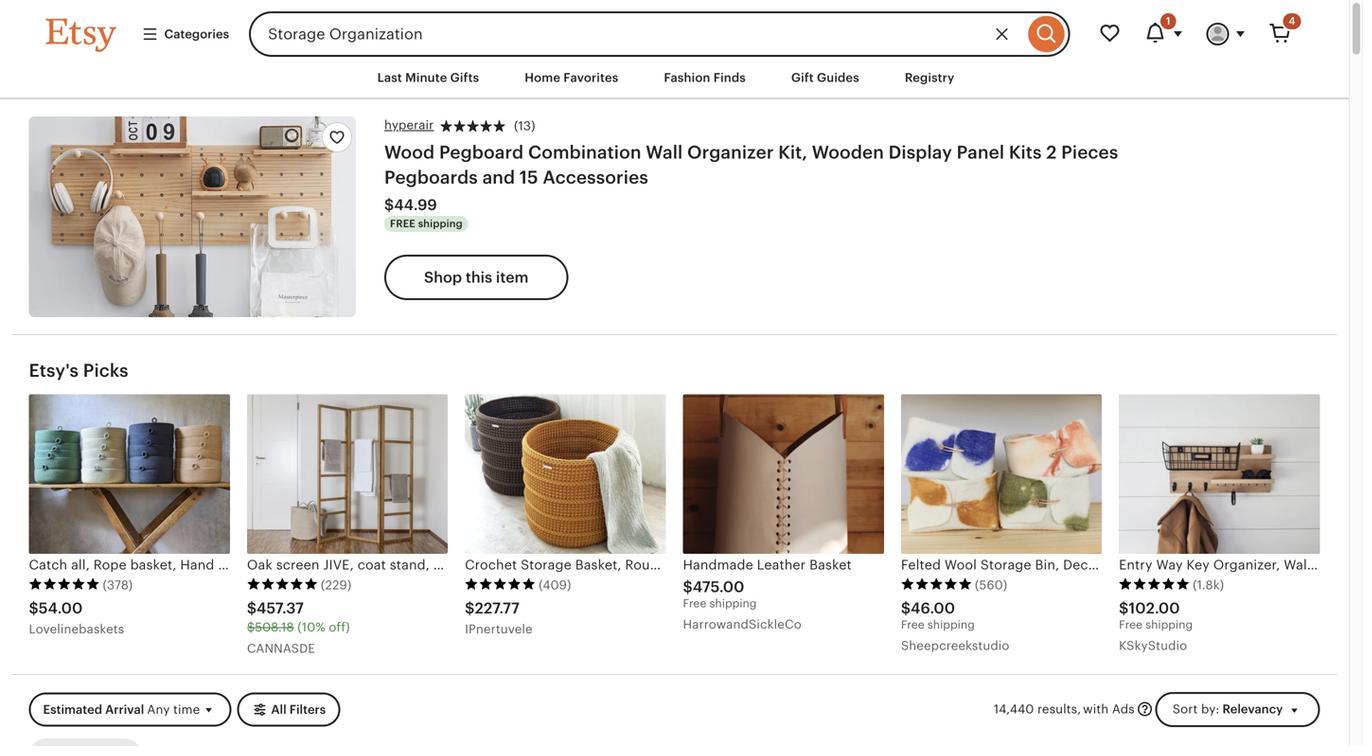 Task type: describe. For each thing, give the bounding box(es) containing it.
$ inside $ 227.77 ipnertuvele
[[465, 600, 475, 617]]

all filters button
[[237, 693, 340, 727]]

free for 46.00
[[901, 618, 925, 631]]

free
[[390, 218, 416, 230]]

registry link
[[891, 61, 969, 95]]

favorites
[[564, 71, 619, 85]]

(10%
[[298, 620, 326, 634]]

5 out of 5 stars image for 227.77
[[465, 578, 536, 591]]

ads
[[1112, 702, 1135, 716]]

etsy's picks
[[29, 360, 128, 381]]

1 button
[[1133, 11, 1195, 57]]

lovelinebaskets
[[29, 622, 124, 636]]

with
[[1083, 702, 1109, 716]]

this
[[466, 269, 492, 286]]

kits
[[1009, 142, 1042, 162]]

handmade leather basket image
[[683, 394, 884, 554]]

wall
[[646, 142, 683, 162]]

filters
[[290, 703, 326, 717]]

(409)
[[539, 578, 571, 592]]

cannasde
[[247, 642, 315, 656]]

$ inside the handmade leather basket $ 475.00 free shipping harrowandsickleco
[[683, 578, 693, 595]]

hyperair
[[384, 118, 434, 132]]

menu bar containing last minute gifts
[[12, 57, 1337, 100]]

$ 457.37 $ 508.18 (10% off) cannasde
[[247, 600, 350, 656]]

estimated arrival any time
[[43, 703, 200, 717]]

sort by: relevancy
[[1173, 702, 1283, 716]]

gift guides
[[791, 71, 860, 85]]

relevancy
[[1223, 702, 1283, 716]]

227.77
[[475, 600, 520, 617]]

4
[[1289, 15, 1296, 27]]

results,
[[1038, 702, 1081, 716]]

combination
[[528, 142, 642, 162]]

475.00
[[693, 578, 745, 595]]

free inside the handmade leather basket $ 475.00 free shipping harrowandsickleco
[[683, 597, 707, 610]]

4 link
[[1258, 11, 1303, 57]]

5 out of 5 stars image for 54.00
[[29, 578, 100, 591]]

$ inside the $ 46.00 free shipping sheepcreekstudio
[[901, 600, 911, 617]]

shop this item
[[424, 269, 529, 286]]

divider
[[471, 557, 516, 573]]

home favorites link
[[511, 61, 633, 95]]

5 out of 5 stars image for 457.37
[[247, 578, 318, 591]]

14,440 results,
[[994, 702, 1081, 716]]

guides
[[817, 71, 860, 85]]

wooden
[[812, 142, 884, 162]]

fashion finds link
[[650, 61, 760, 95]]

54.00
[[39, 600, 83, 617]]

kit,
[[779, 142, 808, 162]]

fashion
[[664, 71, 711, 85]]

estimated
[[43, 703, 102, 717]]

time
[[173, 703, 200, 717]]

pegboards
[[384, 167, 478, 187]]

and
[[482, 167, 515, 187]]

categories
[[164, 27, 229, 41]]

oak
[[247, 557, 273, 573]]

last
[[377, 71, 402, 85]]

gift guides link
[[777, 61, 874, 95]]

$ inside $ 102.00 free shipping kskystudio
[[1119, 600, 1129, 617]]

shipping inside the $ 46.00 free shipping sheepcreekstudio
[[928, 618, 975, 631]]

$ inside wood pegboard combination wall organizer kit, wooden display panel kits 2 pieces pegboards and 15 accessories $ 44.99 free shipping
[[384, 197, 394, 214]]

pegboard
[[439, 142, 524, 162]]

screen
[[276, 557, 320, 573]]

home favorites
[[525, 71, 619, 85]]

hyperair link
[[384, 117, 434, 134]]

coat
[[358, 557, 386, 573]]

shipping inside wood pegboard combination wall organizer kit, wooden display panel kits 2 pieces pegboards and 15 accessories $ 44.99 free shipping
[[418, 218, 463, 230]]

gift
[[791, 71, 814, 85]]

crochet storage basket, round rope basket,  large capacity home storage basket image
[[465, 394, 666, 554]]



Task type: locate. For each thing, give the bounding box(es) containing it.
handmade leather basket $ 475.00 free shipping harrowandsickleco
[[683, 557, 852, 632]]

1 horizontal spatial free
[[901, 618, 925, 631]]

$ 227.77 ipnertuvele
[[465, 600, 533, 636]]

5 5 out of 5 stars image from the left
[[1119, 578, 1190, 591]]

shipping inside $ 102.00 free shipping kskystudio
[[1146, 618, 1193, 631]]

Search for anything text field
[[249, 11, 1024, 57]]

free for 102.00
[[1119, 618, 1143, 631]]

oak screen jive, coat stand, room divider
[[247, 557, 516, 573]]

shipping inside the handmade leather basket $ 475.00 free shipping harrowandsickleco
[[710, 597, 757, 610]]

$ up free
[[384, 197, 394, 214]]

$ down handmade
[[683, 578, 693, 595]]

wood pegboard combination wall organizer kit, wooden display panel kits 2 pieces pegboards and 15 accessories link
[[384, 142, 1119, 187]]

free
[[683, 597, 707, 610], [901, 618, 925, 631], [1119, 618, 1143, 631]]

any
[[147, 703, 170, 717]]

$ up lovelinebaskets
[[29, 600, 39, 617]]

0 horizontal spatial free
[[683, 597, 707, 610]]

shipping down '475.00'
[[710, 597, 757, 610]]

pieces
[[1062, 142, 1119, 162]]

457.37
[[257, 600, 304, 617]]

oak screen jive, coat stand, room divider image
[[247, 394, 448, 554]]

felted wool storage bin, decorative entryway small storage, pretty toy basket, living room, play room, bedroom, closet, desk, shelf storage image
[[901, 394, 1102, 554]]

kskystudio
[[1119, 639, 1188, 653]]

$ inside $ 54.00 lovelinebaskets
[[29, 600, 39, 617]]

categories button
[[127, 17, 243, 51]]

jive,
[[323, 557, 354, 573]]

(560)
[[975, 578, 1008, 592]]

registry
[[905, 71, 955, 85]]

5 out of 5 stars image up 102.00
[[1119, 578, 1190, 591]]

arrival
[[105, 703, 144, 717]]

menu bar
[[12, 57, 1337, 100]]

categories banner
[[12, 0, 1337, 57]]

home
[[525, 71, 561, 85]]

$ up sheepcreekstudio
[[901, 600, 911, 617]]

minute
[[405, 71, 447, 85]]

46.00
[[911, 600, 955, 617]]

wood
[[384, 142, 435, 162]]

(229)
[[321, 578, 352, 592]]

catch all, rope basket, hand dyed, hand made, made in maine, neutral colors, home décor, neutral style, small basket, maine made, image
[[29, 394, 230, 554]]

free down '475.00'
[[683, 597, 707, 610]]

stand,
[[390, 557, 430, 573]]

room
[[433, 557, 467, 573]]

with ads
[[1083, 702, 1135, 716]]

all filters
[[271, 703, 326, 717]]

44.99
[[394, 197, 437, 214]]

4 5 out of 5 stars image from the left
[[901, 578, 972, 591]]

leather
[[757, 557, 806, 573]]

15
[[520, 167, 538, 187]]

2
[[1047, 142, 1057, 162]]

(378)
[[103, 578, 133, 592]]

5 out of 5 stars image down divider
[[465, 578, 536, 591]]

picks
[[83, 360, 128, 381]]

$ 46.00 free shipping sheepcreekstudio
[[901, 600, 1010, 653]]

basket
[[810, 557, 852, 573]]

$ up kskystudio
[[1119, 600, 1129, 617]]

handmade
[[683, 557, 754, 573]]

by:
[[1202, 702, 1220, 716]]

5 out of 5 stars image up 457.37
[[247, 578, 318, 591]]

etsy's
[[29, 360, 79, 381]]

1 5 out of 5 stars image from the left
[[29, 578, 100, 591]]

sort
[[1173, 702, 1198, 716]]

shipping
[[418, 218, 463, 230], [710, 597, 757, 610], [928, 618, 975, 631], [1146, 618, 1193, 631]]

5 out of 5 stars image up 46.00
[[901, 578, 972, 591]]

item
[[496, 269, 529, 286]]

shipping down 102.00
[[1146, 618, 1193, 631]]

none search field inside categories banner
[[249, 11, 1070, 57]]

off)
[[329, 620, 350, 634]]

(1.8k)
[[1193, 578, 1225, 592]]

$
[[384, 197, 394, 214], [683, 578, 693, 595], [29, 600, 39, 617], [247, 600, 257, 617], [465, 600, 475, 617], [901, 600, 911, 617], [1119, 600, 1129, 617], [247, 620, 255, 634]]

free inside the $ 46.00 free shipping sheepcreekstudio
[[901, 618, 925, 631]]

fashion finds
[[664, 71, 746, 85]]

$ 102.00 free shipping kskystudio
[[1119, 600, 1193, 653]]

5 out of 5 stars image up 54.00 on the left
[[29, 578, 100, 591]]

shipping down 44.99
[[418, 218, 463, 230]]

accessories
[[543, 167, 649, 187]]

$ 54.00 lovelinebaskets
[[29, 600, 124, 636]]

display
[[889, 142, 952, 162]]

ipnertuvele
[[465, 622, 533, 636]]

102.00
[[1129, 600, 1180, 617]]

last minute gifts link
[[363, 61, 493, 95]]

free inside $ 102.00 free shipping kskystudio
[[1119, 618, 1143, 631]]

5 out of 5 stars image
[[29, 578, 100, 591], [247, 578, 318, 591], [465, 578, 536, 591], [901, 578, 972, 591], [1119, 578, 1190, 591]]

2 horizontal spatial free
[[1119, 618, 1143, 631]]

gifts
[[450, 71, 479, 85]]

shipping up sheepcreekstudio
[[928, 618, 975, 631]]

finds
[[714, 71, 746, 85]]

(13)
[[514, 119, 535, 133]]

free down 46.00
[[901, 618, 925, 631]]

None search field
[[249, 11, 1070, 57]]

last minute gifts
[[377, 71, 479, 85]]

harrowandsickleco
[[683, 618, 802, 632]]

free down 102.00
[[1119, 618, 1143, 631]]

organizer
[[687, 142, 774, 162]]

$ up cannasde
[[247, 620, 255, 634]]

$ up '508.18'
[[247, 600, 257, 617]]

3 5 out of 5 stars image from the left
[[465, 578, 536, 591]]

2 5 out of 5 stars image from the left
[[247, 578, 318, 591]]

shop this item link
[[384, 255, 568, 300]]

14,440
[[994, 702, 1034, 716]]

$ up ipnertuvele
[[465, 600, 475, 617]]

all
[[271, 703, 287, 717]]

1
[[1166, 15, 1171, 27]]

panel
[[957, 142, 1005, 162]]

508.18
[[255, 620, 294, 634]]

entry way key organizer, wall mounted mal holder, wooden wall organizer, key holder with shelf, large entryway shelf with hooks image
[[1119, 394, 1320, 554]]



Task type: vqa. For each thing, say whether or not it's contained in the screenshot.
(10%
yes



